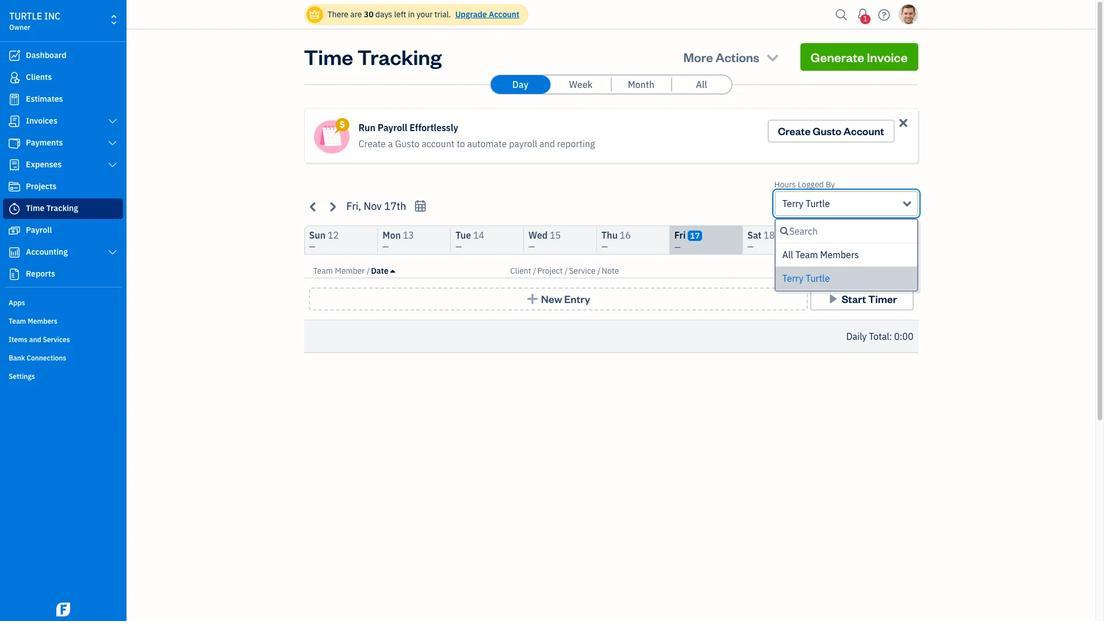 Task type: vqa. For each thing, say whether or not it's contained in the screenshot.


Task type: locate. For each thing, give the bounding box(es) containing it.
invoices
[[26, 116, 57, 126]]

1 vertical spatial all
[[783, 249, 794, 261]]

1 vertical spatial account
[[844, 124, 884, 137]]

sat 18 —
[[748, 230, 775, 252]]

turtle
[[806, 198, 830, 209], [806, 273, 830, 284]]

0:00 down timer
[[895, 331, 914, 342]]

0 vertical spatial terry turtle
[[783, 198, 830, 209]]

team down search "search field"
[[796, 249, 818, 261]]

1 vertical spatial gusto
[[395, 138, 420, 150]]

payroll inside 'main' element
[[26, 225, 52, 235]]

time tracking down 30
[[304, 43, 442, 70]]

—
[[309, 242, 315, 252], [383, 242, 389, 252], [456, 242, 462, 252], [529, 242, 535, 252], [602, 242, 608, 252], [748, 242, 754, 252], [675, 242, 681, 253]]

time tracking link
[[3, 198, 123, 219]]

members
[[821, 249, 859, 261], [28, 317, 57, 326]]

choose a date image
[[414, 200, 427, 213]]

1 button
[[854, 3, 872, 26]]

1 terry turtle from the top
[[783, 198, 830, 209]]

all down the more
[[696, 79, 707, 90]]

chevron large down image down estimates link
[[107, 117, 118, 126]]

0 vertical spatial time
[[304, 43, 353, 70]]

team for team member /
[[313, 266, 333, 276]]

time tracking down projects link
[[26, 203, 78, 213]]

4 / from the left
[[598, 266, 601, 276]]

/ right client
[[533, 266, 536, 276]]

inc
[[44, 10, 61, 22]]

— inside sat 18 —
[[748, 242, 754, 252]]

payroll up accounting
[[26, 225, 52, 235]]

and right 'items'
[[29, 335, 41, 344]]

chevron large down image up expenses 'link'
[[107, 139, 118, 148]]

— inside tue 14 —
[[456, 242, 462, 252]]

note
[[602, 266, 619, 276]]

— down fri
[[675, 242, 681, 253]]

1 vertical spatial time tracking
[[26, 203, 78, 213]]

0 horizontal spatial create
[[359, 138, 386, 150]]

— down wed
[[529, 242, 535, 252]]

1 horizontal spatial and
[[540, 138, 555, 150]]

0 horizontal spatial members
[[28, 317, 57, 326]]

— down the sat
[[748, 242, 754, 252]]

team down apps
[[9, 317, 26, 326]]

— down tue
[[456, 242, 462, 252]]

start
[[842, 292, 866, 305]]

terry down all team members
[[783, 273, 804, 284]]

— down thu
[[602, 242, 608, 252]]

0 vertical spatial 0:00
[[889, 234, 909, 246]]

2 horizontal spatial team
[[796, 249, 818, 261]]

0 vertical spatial chevron large down image
[[107, 139, 118, 148]]

chevrondown image
[[765, 49, 781, 65]]

1 horizontal spatial members
[[821, 249, 859, 261]]

1 vertical spatial members
[[28, 317, 57, 326]]

1 vertical spatial terry turtle
[[783, 273, 830, 284]]

payroll
[[378, 122, 408, 133], [26, 225, 52, 235]]

1 horizontal spatial account
[[844, 124, 884, 137]]

create down run
[[359, 138, 386, 150]]

chevron large down image inside payments link
[[107, 139, 118, 148]]

0 horizontal spatial :
[[885, 234, 887, 246]]

all link
[[672, 75, 732, 94]]

— down sun
[[309, 242, 315, 252]]

terry turtle
[[783, 198, 830, 209], [783, 273, 830, 284]]

1 horizontal spatial time tracking
[[304, 43, 442, 70]]

gusto right the a
[[395, 138, 420, 150]]

tue 14 —
[[456, 230, 484, 252]]

and inside run payroll effortlessly create a gusto account to automate payroll and reporting
[[540, 138, 555, 150]]

and
[[540, 138, 555, 150], [29, 335, 41, 344]]

list box
[[776, 243, 917, 291]]

0 vertical spatial payroll
[[378, 122, 408, 133]]

1 terry from the top
[[783, 198, 804, 209]]

— for thu
[[602, 242, 608, 252]]

team
[[796, 249, 818, 261], [313, 266, 333, 276], [9, 317, 26, 326]]

and inside 'main' element
[[29, 335, 41, 344]]

: right the daily
[[890, 331, 892, 342]]

chevron large down image
[[107, 139, 118, 148], [107, 161, 118, 170]]

— for mon
[[383, 242, 389, 252]]

2 vertical spatial team
[[9, 317, 26, 326]]

more actions button
[[673, 43, 791, 71]]

0 horizontal spatial gusto
[[395, 138, 420, 150]]

members down search "search field"
[[821, 249, 859, 261]]

service link
[[569, 266, 598, 276]]

1 horizontal spatial :
[[890, 331, 892, 342]]

/ left note
[[598, 266, 601, 276]]

1 horizontal spatial create
[[778, 124, 811, 137]]

0 vertical spatial gusto
[[813, 124, 842, 137]]

1 vertical spatial and
[[29, 335, 41, 344]]

sun 12 —
[[309, 230, 339, 252]]

1 horizontal spatial team
[[313, 266, 333, 276]]

0 vertical spatial all
[[696, 79, 707, 90]]

previous day image
[[307, 200, 320, 213]]

run
[[359, 122, 376, 133]]

time left the status link
[[862, 266, 880, 276]]

— for fri
[[675, 242, 681, 253]]

/ left service
[[565, 266, 568, 276]]

turtle
[[9, 10, 42, 22]]

2 chevron large down image from the top
[[107, 161, 118, 170]]

week link
[[551, 75, 611, 94]]

reporting
[[557, 138, 595, 150]]

projects
[[26, 181, 57, 192]]

are
[[350, 9, 362, 20]]

gusto
[[813, 124, 842, 137], [395, 138, 420, 150]]

payments link
[[3, 133, 123, 154]]

0 vertical spatial chevron large down image
[[107, 117, 118, 126]]

members inside "link"
[[28, 317, 57, 326]]

0 horizontal spatial payroll
[[26, 225, 52, 235]]

0 vertical spatial create
[[778, 124, 811, 137]]

team inside "link"
[[9, 317, 26, 326]]

tracking
[[357, 43, 442, 70], [46, 203, 78, 213]]

0 vertical spatial team
[[796, 249, 818, 261]]

0 vertical spatial members
[[821, 249, 859, 261]]

fri
[[675, 230, 686, 241]]

1 vertical spatial team
[[313, 266, 333, 276]]

— for sun
[[309, 242, 315, 252]]

bank
[[9, 354, 25, 362]]

/ left status
[[882, 266, 885, 276]]

— inside 'sun 12 —'
[[309, 242, 315, 252]]

tue
[[456, 230, 471, 241]]

chevron large down image down the payroll link
[[107, 248, 118, 257]]

all
[[696, 79, 707, 90], [783, 249, 794, 261]]

0 horizontal spatial time tracking
[[26, 203, 78, 213]]

dashboard link
[[3, 45, 123, 66]]

connections
[[27, 354, 66, 362]]

project link
[[538, 266, 565, 276]]

2 vertical spatial time
[[862, 266, 880, 276]]

2 horizontal spatial time
[[862, 266, 880, 276]]

payroll link
[[3, 220, 123, 241]]

0 vertical spatial tracking
[[357, 43, 442, 70]]

1 vertical spatial chevron large down image
[[107, 248, 118, 257]]

freshbooks image
[[54, 603, 72, 617]]

time down there
[[304, 43, 353, 70]]

money image
[[7, 225, 21, 236]]

1 chevron large down image from the top
[[107, 117, 118, 126]]

turtle down all team members
[[806, 273, 830, 284]]

chart image
[[7, 247, 21, 258]]

terry turtle down hours logged by
[[783, 198, 830, 209]]

tracking down projects link
[[46, 203, 78, 213]]

all for all
[[696, 79, 707, 90]]

invoice image
[[7, 116, 21, 127]]

0 vertical spatial turtle
[[806, 198, 830, 209]]

settings link
[[3, 368, 123, 385]]

chevron large down image up projects link
[[107, 161, 118, 170]]

account left the close image on the right top of page
[[844, 124, 884, 137]]

2 terry from the top
[[783, 273, 804, 284]]

team for team members
[[9, 317, 26, 326]]

chevron large down image
[[107, 117, 118, 126], [107, 248, 118, 257]]

1 vertical spatial turtle
[[806, 273, 830, 284]]

total up time link
[[864, 234, 885, 246]]

total right the daily
[[869, 331, 890, 342]]

/ left date on the top left
[[367, 266, 370, 276]]

generate
[[811, 49, 865, 65]]

chevron large down image for expenses
[[107, 161, 118, 170]]

0 vertical spatial total
[[864, 234, 885, 246]]

expense image
[[7, 159, 21, 171]]

0 horizontal spatial all
[[696, 79, 707, 90]]

0:00 up status
[[889, 234, 909, 246]]

create inside run payroll effortlessly create a gusto account to automate payroll and reporting
[[359, 138, 386, 150]]

— for wed
[[529, 242, 535, 252]]

more actions
[[684, 49, 760, 65]]

all for all team members
[[783, 249, 794, 261]]

— inside mon 13 —
[[383, 242, 389, 252]]

1 vertical spatial tracking
[[46, 203, 78, 213]]

0 horizontal spatial team
[[9, 317, 26, 326]]

2 chevron large down image from the top
[[107, 248, 118, 257]]

0 horizontal spatial time
[[26, 203, 44, 213]]

1 horizontal spatial tracking
[[357, 43, 442, 70]]

time right timer image
[[26, 203, 44, 213]]

project
[[538, 266, 563, 276]]

13
[[403, 230, 414, 241]]

1 vertical spatial terry
[[783, 273, 804, 284]]

go to help image
[[875, 6, 894, 23]]

0 vertical spatial terry
[[783, 198, 804, 209]]

estimates
[[26, 94, 63, 104]]

2 / from the left
[[533, 266, 536, 276]]

1 turtle from the top
[[806, 198, 830, 209]]

— inside fri 17 —
[[675, 242, 681, 253]]

tracking down left at the top
[[357, 43, 442, 70]]

project image
[[7, 181, 21, 193]]

create inside button
[[778, 124, 811, 137]]

0 vertical spatial time tracking
[[304, 43, 442, 70]]

time
[[304, 43, 353, 70], [26, 203, 44, 213], [862, 266, 880, 276]]

thu
[[602, 230, 618, 241]]

time inside the time tracking link
[[26, 203, 44, 213]]

1 horizontal spatial gusto
[[813, 124, 842, 137]]

: up time / status
[[885, 234, 887, 246]]

turtle down logged
[[806, 198, 830, 209]]

all right sat 18 —
[[783, 249, 794, 261]]

0:00
[[889, 234, 909, 246], [895, 331, 914, 342]]

1 chevron large down image from the top
[[107, 139, 118, 148]]

0 horizontal spatial and
[[29, 335, 41, 344]]

gusto inside run payroll effortlessly create a gusto account to automate payroll and reporting
[[395, 138, 420, 150]]

1 horizontal spatial time
[[304, 43, 353, 70]]

timer
[[869, 292, 897, 305]]

team members
[[9, 317, 57, 326]]

next day image
[[326, 200, 339, 213]]

reports link
[[3, 264, 123, 285]]

payroll up the a
[[378, 122, 408, 133]]

members up the items and services
[[28, 317, 57, 326]]

hours logged by
[[775, 179, 835, 190]]

0 horizontal spatial tracking
[[46, 203, 78, 213]]

create up hours
[[778, 124, 811, 137]]

30
[[364, 9, 374, 20]]

— inside wed 15 —
[[529, 242, 535, 252]]

month
[[628, 79, 655, 90]]

there
[[328, 9, 349, 20]]

actions
[[716, 49, 760, 65]]

and right payroll
[[540, 138, 555, 150]]

fri,
[[347, 200, 361, 213]]

terry down hours
[[783, 198, 804, 209]]

team left member
[[313, 266, 333, 276]]

account right upgrade
[[489, 9, 520, 20]]

1 vertical spatial chevron large down image
[[107, 161, 118, 170]]

gusto up by
[[813, 124, 842, 137]]

1 vertical spatial create
[[359, 138, 386, 150]]

time tracking
[[304, 43, 442, 70], [26, 203, 78, 213]]

1 vertical spatial 0:00
[[895, 331, 914, 342]]

— down mon
[[383, 242, 389, 252]]

client
[[510, 266, 531, 276]]

1 vertical spatial payroll
[[26, 225, 52, 235]]

1 horizontal spatial payroll
[[378, 122, 408, 133]]

terry turtle down all team members
[[783, 273, 830, 284]]

to
[[457, 138, 465, 150]]

projects link
[[3, 177, 123, 197]]

— inside thu 16 —
[[602, 242, 608, 252]]

items and services
[[9, 335, 70, 344]]

0 vertical spatial and
[[540, 138, 555, 150]]

12
[[328, 230, 339, 241]]

1 horizontal spatial all
[[783, 249, 794, 261]]

/
[[367, 266, 370, 276], [533, 266, 536, 276], [565, 266, 568, 276], [598, 266, 601, 276], [882, 266, 885, 276]]

1 vertical spatial time
[[26, 203, 44, 213]]

clients link
[[3, 67, 123, 88]]

0 horizontal spatial account
[[489, 9, 520, 20]]



Task type: describe. For each thing, give the bounding box(es) containing it.
bank connections link
[[3, 349, 123, 366]]

account
[[422, 138, 455, 150]]

time / status
[[862, 266, 909, 276]]

generate invoice
[[811, 49, 908, 65]]

total : 0:00
[[864, 234, 909, 246]]

chevron large down image for invoices
[[107, 117, 118, 126]]

dashboard image
[[7, 50, 21, 62]]

new entry button
[[309, 288, 808, 311]]

month link
[[612, 75, 671, 94]]

services
[[43, 335, 70, 344]]

trial.
[[435, 9, 451, 20]]

payroll
[[509, 138, 537, 150]]

terry inside list box
[[783, 273, 804, 284]]

bank connections
[[9, 354, 66, 362]]

2 turtle from the top
[[806, 273, 830, 284]]

dashboard
[[26, 50, 67, 60]]

nov
[[364, 200, 382, 213]]

payment image
[[7, 137, 21, 149]]

mon
[[383, 230, 401, 241]]

logged
[[798, 179, 824, 190]]

17th
[[384, 200, 406, 213]]

time tracking inside 'main' element
[[26, 203, 78, 213]]

note link
[[602, 266, 619, 276]]

days
[[376, 9, 392, 20]]

1 / from the left
[[367, 266, 370, 276]]

your
[[417, 9, 433, 20]]

owner
[[9, 23, 30, 32]]

list box containing all team members
[[776, 243, 917, 291]]

14
[[473, 230, 484, 241]]

daily
[[847, 331, 867, 342]]

status link
[[886, 266, 909, 276]]

3 / from the left
[[565, 266, 568, 276]]

thu 16 —
[[602, 230, 631, 252]]

left
[[394, 9, 406, 20]]

play image
[[827, 293, 840, 305]]

chevron large down image for accounting
[[107, 248, 118, 257]]

start timer
[[842, 292, 897, 305]]

create gusto account button
[[768, 120, 895, 143]]

2 terry turtle from the top
[[783, 273, 830, 284]]

more
[[684, 49, 713, 65]]

status
[[886, 266, 909, 276]]

items and services link
[[3, 331, 123, 348]]

invoices link
[[3, 111, 123, 132]]

week
[[569, 79, 593, 90]]

estimate image
[[7, 94, 21, 105]]

5 / from the left
[[882, 266, 885, 276]]

account inside button
[[844, 124, 884, 137]]

close image
[[897, 116, 910, 129]]

clients
[[26, 72, 52, 82]]

accounting link
[[3, 242, 123, 263]]

search image
[[833, 6, 851, 23]]

terry inside terry turtle dropdown button
[[783, 198, 804, 209]]

— for sat
[[748, 242, 754, 252]]

day link
[[491, 75, 551, 94]]

create gusto account
[[778, 124, 884, 137]]

run payroll effortlessly create a gusto account to automate payroll and reporting
[[359, 122, 595, 150]]

hours
[[775, 179, 796, 190]]

upgrade account link
[[453, 9, 520, 20]]

fri 17 —
[[675, 230, 700, 253]]

1 vertical spatial :
[[890, 331, 892, 342]]

all team members
[[783, 249, 859, 261]]

expenses link
[[3, 155, 123, 175]]

apps link
[[3, 294, 123, 311]]

service
[[569, 266, 596, 276]]

timer image
[[7, 203, 21, 215]]

main element
[[0, 0, 155, 621]]

wed
[[529, 230, 548, 241]]

date
[[371, 266, 389, 276]]

18
[[764, 230, 775, 241]]

settings
[[9, 372, 35, 381]]

members inside list box
[[821, 249, 859, 261]]

0 vertical spatial account
[[489, 9, 520, 20]]

generate invoice button
[[801, 43, 918, 71]]

date link
[[371, 266, 395, 276]]

chevron large down image for payments
[[107, 139, 118, 148]]

new
[[541, 292, 562, 305]]

daily total : 0:00
[[847, 331, 914, 342]]

new entry
[[541, 292, 591, 305]]

sat
[[748, 230, 762, 241]]

0 vertical spatial :
[[885, 234, 887, 246]]

day
[[513, 79, 529, 90]]

sun
[[309, 230, 326, 241]]

client / project / service / note
[[510, 266, 619, 276]]

upgrade
[[455, 9, 487, 20]]

report image
[[7, 269, 21, 280]]

— for tue
[[456, 242, 462, 252]]

invoice
[[867, 49, 908, 65]]

member
[[335, 266, 365, 276]]

crown image
[[309, 8, 321, 20]]

fri, nov 17th
[[347, 200, 406, 213]]

tracking inside 'main' element
[[46, 203, 78, 213]]

terry turtle button
[[775, 191, 918, 216]]

1 vertical spatial total
[[869, 331, 890, 342]]

payments
[[26, 137, 63, 148]]

expenses
[[26, 159, 62, 170]]

apps
[[9, 299, 25, 307]]

entry
[[564, 292, 591, 305]]

turtle inside dropdown button
[[806, 198, 830, 209]]

automate
[[467, 138, 507, 150]]

effortlessly
[[410, 122, 458, 133]]

payroll inside run payroll effortlessly create a gusto account to automate payroll and reporting
[[378, 122, 408, 133]]

client image
[[7, 72, 21, 83]]

team member /
[[313, 266, 370, 276]]

Search search field
[[776, 224, 917, 238]]

plus image
[[526, 293, 539, 305]]

team members link
[[3, 312, 123, 330]]

estimates link
[[3, 89, 123, 110]]

start timer button
[[810, 288, 914, 311]]

gusto inside button
[[813, 124, 842, 137]]

a
[[388, 138, 393, 150]]

caretup image
[[391, 266, 395, 276]]

in
[[408, 9, 415, 20]]

17
[[690, 231, 700, 241]]

terry turtle inside dropdown button
[[783, 198, 830, 209]]



